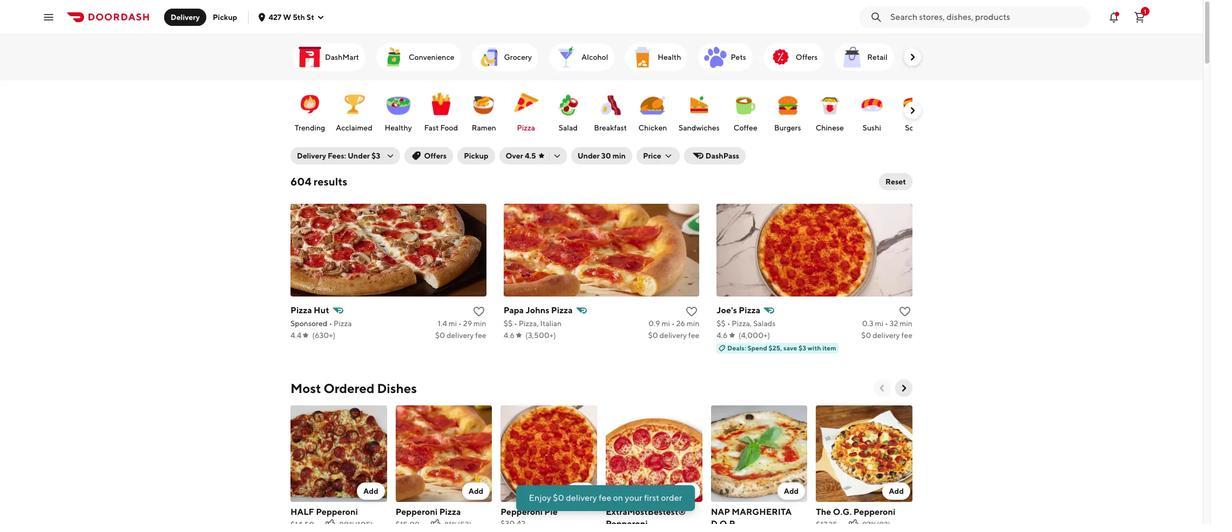 Task type: vqa. For each thing, say whether or not it's contained in the screenshot.
Meatballs
no



Task type: describe. For each thing, give the bounding box(es) containing it.
427 w 5th st button
[[258, 13, 325, 21]]

pets
[[731, 53, 746, 62]]

2 vertical spatial next button of carousel image
[[899, 383, 909, 394]]

pizza, for johns
[[519, 320, 539, 328]]

sponsored • pizza
[[291, 320, 352, 328]]

$​0 for papa johns pizza
[[648, 332, 658, 340]]

convenience link
[[376, 43, 461, 71]]

healthy
[[385, 124, 412, 132]]

sponsored
[[291, 320, 327, 328]]

$​0 for joe's pizza
[[861, 332, 871, 340]]

1
[[1144, 8, 1147, 14]]

4.4
[[291, 332, 302, 340]]

2 add from the left
[[469, 487, 484, 496]]

mi for joe's pizza
[[875, 320, 884, 328]]

deals:
[[728, 345, 746, 353]]

604
[[291, 176, 311, 188]]

pets image
[[703, 44, 729, 70]]

food
[[440, 124, 458, 132]]

st
[[307, 13, 314, 21]]

min for papa johns pizza
[[687, 320, 700, 328]]

1 horizontal spatial pickup
[[464, 152, 488, 160]]

item
[[823, 345, 836, 353]]

papa johns pizza
[[504, 306, 573, 316]]

nap margherita d.o.p.
[[711, 507, 792, 525]]

5th
[[293, 13, 305, 21]]

burgers
[[774, 124, 801, 132]]

3 • from the left
[[514, 320, 517, 328]]

nap
[[711, 507, 730, 518]]

2 • from the left
[[459, 320, 462, 328]]

$$ for papa
[[504, 320, 513, 328]]

trending
[[295, 124, 325, 132]]

under 30 min button
[[571, 147, 632, 165]]

d.o.p.
[[711, 519, 737, 525]]

delivery button
[[164, 8, 206, 26]]

(4,000+)
[[739, 332, 770, 340]]

1.4
[[438, 320, 447, 328]]

salad
[[559, 124, 578, 132]]

offers button
[[405, 147, 453, 165]]

3 add from the left
[[574, 487, 589, 496]]

the
[[816, 507, 831, 518]]

$​0 delivery fee for pizza hut
[[435, 332, 486, 340]]

6 • from the left
[[885, 320, 888, 328]]

hut
[[314, 306, 329, 316]]

0.3
[[862, 320, 874, 328]]

catering image
[[909, 44, 935, 70]]

half pepperoni
[[291, 507, 358, 518]]

6 add from the left
[[889, 487, 904, 496]]

offers image
[[768, 44, 794, 70]]

price
[[643, 152, 661, 160]]

first
[[644, 494, 659, 504]]

price button
[[637, 147, 680, 165]]

open menu image
[[42, 11, 55, 23]]

0.3 mi • 32 min
[[862, 320, 913, 328]]

(3,500+)
[[525, 332, 556, 340]]

over 4.5
[[506, 152, 536, 160]]

mi for pizza hut
[[449, 320, 457, 328]]

delivery right $0
[[566, 494, 597, 504]]

acclaimed
[[336, 124, 372, 132]]

pets link
[[699, 43, 753, 71]]

$0
[[553, 494, 564, 504]]

1 add from the left
[[363, 487, 378, 496]]

alcohol link
[[549, 43, 615, 71]]

trending link
[[292, 86, 328, 136]]

sandwiches
[[679, 124, 720, 132]]

under 30 min
[[578, 152, 626, 160]]

4 • from the left
[[672, 320, 675, 328]]

alcohol image
[[554, 44, 579, 70]]

29
[[463, 320, 472, 328]]

johns
[[526, 306, 550, 316]]

0.9 mi • 26 min
[[649, 320, 700, 328]]

salads
[[753, 320, 776, 328]]

the o.g. pepperoni
[[816, 507, 896, 518]]

min for joe's pizza
[[900, 320, 913, 328]]

half
[[291, 507, 314, 518]]

coffee
[[734, 124, 758, 132]]

delivery for delivery fees: under $3
[[297, 152, 326, 160]]

o.g.
[[833, 507, 852, 518]]

reset button
[[879, 173, 913, 191]]

4.6 for papa johns pizza
[[504, 332, 515, 340]]

$$ • pizza, italian
[[504, 320, 562, 328]]

over 4.5 button
[[499, 147, 567, 165]]

mi for papa johns pizza
[[662, 320, 670, 328]]

$$ for joe's
[[717, 320, 726, 328]]

ramen
[[472, 124, 496, 132]]

pizza, for pizza
[[732, 320, 752, 328]]

fee left on at the bottom
[[599, 494, 612, 504]]

spend
[[748, 345, 767, 353]]

previous button of carousel image
[[877, 383, 888, 394]]

dashpass button
[[684, 147, 746, 165]]

click to add this store to your saved list image for papa johns pizza
[[685, 306, 698, 319]]

deals: spend $25, save $3 with item
[[728, 345, 836, 353]]

1 button
[[1129, 6, 1151, 28]]

your
[[625, 494, 642, 504]]

2 items, open order cart image
[[1134, 11, 1147, 23]]

notification bell image
[[1108, 11, 1121, 23]]

1 horizontal spatial offers
[[796, 53, 818, 62]]

convenience image
[[381, 44, 407, 70]]

0.9
[[649, 320, 660, 328]]

on
[[613, 494, 623, 504]]



Task type: locate. For each thing, give the bounding box(es) containing it.
fee down 0.9 mi • 26 min
[[688, 332, 700, 340]]

min right 26
[[687, 320, 700, 328]]

add
[[363, 487, 378, 496], [469, 487, 484, 496], [574, 487, 589, 496], [679, 487, 694, 496], [784, 487, 799, 496], [889, 487, 904, 496]]

enjoy
[[529, 494, 551, 504]]

ordered
[[324, 381, 375, 396]]

0 vertical spatial pickup button
[[206, 8, 244, 26]]

• left 26
[[672, 320, 675, 328]]

4.6 down the papa
[[504, 332, 515, 340]]

0 vertical spatial next button of carousel image
[[907, 52, 918, 63]]

$3 down acclaimed
[[371, 152, 380, 160]]

under right fees:
[[348, 152, 370, 160]]

2 $$ from the left
[[717, 320, 726, 328]]

chicken
[[639, 124, 667, 132]]

1 horizontal spatial $​0
[[648, 332, 658, 340]]

margherita
[[732, 507, 792, 518]]

delivery for papa johns pizza
[[660, 332, 687, 340]]

over
[[506, 152, 523, 160]]

min inside button
[[613, 152, 626, 160]]

$$ down joe's at the right of page
[[717, 320, 726, 328]]

grocery
[[504, 53, 532, 62]]

1 vertical spatial next button of carousel image
[[907, 105, 918, 116]]

4.6 up 'deals:'
[[717, 332, 728, 340]]

0 horizontal spatial $​0
[[435, 332, 445, 340]]

delivery fees: under $3
[[297, 152, 380, 160]]

save
[[784, 345, 797, 353]]

0 horizontal spatial $$
[[504, 320, 513, 328]]

1 vertical spatial pickup button
[[458, 147, 495, 165]]

1 $​0 from the left
[[435, 332, 445, 340]]

1 mi from the left
[[449, 320, 457, 328]]

30
[[601, 152, 611, 160]]

0 horizontal spatial under
[[348, 152, 370, 160]]

$​0 down '0.9'
[[648, 332, 658, 340]]

0 vertical spatial pickup
[[213, 13, 237, 21]]

mi right 1.4
[[449, 320, 457, 328]]

pie
[[545, 507, 558, 518]]

fee down "0.3 mi • 32 min"
[[902, 332, 913, 340]]

pickup right delivery button
[[213, 13, 237, 21]]

min down click to add this store to your saved list image
[[900, 320, 913, 328]]

1 pizza, from the left
[[519, 320, 539, 328]]

click to add this store to your saved list image
[[899, 306, 912, 319]]

mi
[[449, 320, 457, 328], [662, 320, 670, 328], [875, 320, 884, 328]]

delivery
[[447, 332, 474, 340], [660, 332, 687, 340], [873, 332, 900, 340], [566, 494, 597, 504]]

pepperoni pie
[[501, 507, 558, 518]]

• up (630+)
[[329, 320, 332, 328]]

$​0 delivery fee down "0.3 mi • 32 min"
[[861, 332, 913, 340]]

fast
[[424, 124, 439, 132]]

0 vertical spatial offers
[[796, 53, 818, 62]]

grocery link
[[472, 43, 538, 71]]

$​0 delivery fee for papa johns pizza
[[648, 332, 700, 340]]

w
[[283, 13, 291, 21]]

32
[[890, 320, 898, 328]]

delivery for joe's pizza
[[873, 332, 900, 340]]

delivery down 0.9 mi • 26 min
[[660, 332, 687, 340]]

retail
[[867, 53, 888, 62]]

2 $​0 delivery fee from the left
[[648, 332, 700, 340]]

2 horizontal spatial mi
[[875, 320, 884, 328]]

• down joe's at the right of page
[[727, 320, 730, 328]]

2 pizza, from the left
[[732, 320, 752, 328]]

health link
[[626, 43, 688, 71]]

$3 left with
[[799, 345, 806, 353]]

pizza, down joe's pizza
[[732, 320, 752, 328]]

3 $​0 from the left
[[861, 332, 871, 340]]

offers inside button
[[424, 152, 447, 160]]

retail link
[[835, 43, 894, 71]]

0 horizontal spatial $3
[[371, 152, 380, 160]]

health
[[658, 53, 681, 62]]

$$ down the papa
[[504, 320, 513, 328]]

2 $​0 from the left
[[648, 332, 658, 340]]

with
[[808, 345, 821, 353]]

1 click to add this store to your saved list image from the left
[[472, 306, 485, 319]]

• down the papa
[[514, 320, 517, 328]]

next button of carousel image right previous button of carousel 'icon'
[[899, 383, 909, 394]]

(630+)
[[312, 332, 336, 340]]

min
[[613, 152, 626, 160], [474, 320, 486, 328], [687, 320, 700, 328], [900, 320, 913, 328]]

$​0 delivery fee
[[435, 332, 486, 340], [648, 332, 700, 340], [861, 332, 913, 340]]

joe's pizza
[[717, 306, 760, 316]]

1 horizontal spatial pickup button
[[458, 147, 495, 165]]

next button of carousel image
[[907, 52, 918, 63], [907, 105, 918, 116], [899, 383, 909, 394]]

1 under from the left
[[348, 152, 370, 160]]

$​0
[[435, 332, 445, 340], [648, 332, 658, 340], [861, 332, 871, 340]]

soup
[[905, 124, 923, 132]]

1 $​0 delivery fee from the left
[[435, 332, 486, 340]]

retail image
[[839, 44, 865, 70]]

$​0 for pizza hut
[[435, 332, 445, 340]]

pepperoni inside extramostbestest® pepperoni
[[606, 519, 648, 525]]

click to add this store to your saved list image up 0.9 mi • 26 min
[[685, 306, 698, 319]]

under inside button
[[578, 152, 600, 160]]

offers down fast
[[424, 152, 447, 160]]

delivery down "0.3 mi • 32 min"
[[873, 332, 900, 340]]

convenience
[[409, 53, 454, 62]]

604 results
[[291, 176, 347, 188]]

26
[[676, 320, 685, 328]]

1 horizontal spatial $$
[[717, 320, 726, 328]]

pickup button down ramen at the left top
[[458, 147, 495, 165]]

1 $$ from the left
[[504, 320, 513, 328]]

min right 29
[[474, 320, 486, 328]]

fee for pizza hut
[[475, 332, 486, 340]]

joe's
[[717, 306, 737, 316]]

3 mi from the left
[[875, 320, 884, 328]]

alcohol
[[582, 53, 608, 62]]

1 horizontal spatial delivery
[[297, 152, 326, 160]]

dashmart link
[[293, 43, 366, 71]]

min for pizza hut
[[474, 320, 486, 328]]

reset
[[886, 178, 906, 186]]

results
[[314, 176, 347, 188]]

1 horizontal spatial $​0 delivery fee
[[648, 332, 700, 340]]

click to add this store to your saved list image
[[472, 306, 485, 319], [685, 306, 698, 319]]

grocery image
[[476, 44, 502, 70]]

mi right '0.9'
[[662, 320, 670, 328]]

extramostbestest® pepperoni
[[606, 507, 686, 525]]

delivery down the 1.4 mi • 29 min
[[447, 332, 474, 340]]

0 horizontal spatial delivery
[[171, 13, 200, 21]]

enjoy $0 delivery fee on your first order
[[529, 494, 682, 504]]

2 horizontal spatial $​0 delivery fee
[[861, 332, 913, 340]]

1 horizontal spatial $3
[[799, 345, 806, 353]]

$$ • pizza, salads
[[717, 320, 776, 328]]

• left 29
[[459, 320, 462, 328]]

0 horizontal spatial 4.6
[[504, 332, 515, 340]]

1 horizontal spatial under
[[578, 152, 600, 160]]

1 vertical spatial offers
[[424, 152, 447, 160]]

under left 30
[[578, 152, 600, 160]]

delivery for pizza hut
[[447, 332, 474, 340]]

pizza,
[[519, 320, 539, 328], [732, 320, 752, 328]]

0 vertical spatial $3
[[371, 152, 380, 160]]

pizza, down johns
[[519, 320, 539, 328]]

4.5
[[525, 152, 536, 160]]

2 under from the left
[[578, 152, 600, 160]]

delivery for delivery
[[171, 13, 200, 21]]

acclaimed link
[[334, 86, 375, 136]]

0 horizontal spatial $​0 delivery fee
[[435, 332, 486, 340]]

mi right 0.3
[[875, 320, 884, 328]]

min right 30
[[613, 152, 626, 160]]

0 horizontal spatial pickup
[[213, 13, 237, 21]]

$​0 delivery fee down 0.9 mi • 26 min
[[648, 332, 700, 340]]

fee down the 1.4 mi • 29 min
[[475, 332, 486, 340]]

dishes
[[377, 381, 417, 396]]

2 4.6 from the left
[[717, 332, 728, 340]]

$25,
[[769, 345, 782, 353]]

1 horizontal spatial pizza,
[[732, 320, 752, 328]]

4 add from the left
[[679, 487, 694, 496]]

fast food
[[424, 124, 458, 132]]

click to add this store to your saved list image up the 1.4 mi • 29 min
[[472, 306, 485, 319]]

pickup button
[[206, 8, 244, 26], [458, 147, 495, 165]]

1 horizontal spatial mi
[[662, 320, 670, 328]]

4.6
[[504, 332, 515, 340], [717, 332, 728, 340]]

• left the 32
[[885, 320, 888, 328]]

0 vertical spatial delivery
[[171, 13, 200, 21]]

$​0 down 1.4
[[435, 332, 445, 340]]

$​0 delivery fee down the 1.4 mi • 29 min
[[435, 332, 486, 340]]

click to add this store to your saved list image for pizza hut
[[472, 306, 485, 319]]

offers
[[796, 53, 818, 62], [424, 152, 447, 160]]

5 add from the left
[[784, 487, 799, 496]]

1 vertical spatial pickup
[[464, 152, 488, 160]]

fee for papa johns pizza
[[688, 332, 700, 340]]

$​0 delivery fee for joe's pizza
[[861, 332, 913, 340]]

order
[[661, 494, 682, 504]]

pickup button left 427
[[206, 8, 244, 26]]

fee for joe's pizza
[[902, 332, 913, 340]]

3 $​0 delivery fee from the left
[[861, 332, 913, 340]]

0 horizontal spatial offers
[[424, 152, 447, 160]]

fees:
[[328, 152, 346, 160]]

dashmart
[[325, 53, 359, 62]]

pickup down ramen at the left top
[[464, 152, 488, 160]]

next button of carousel image right "retail"
[[907, 52, 918, 63]]

2 mi from the left
[[662, 320, 670, 328]]

pizza hut
[[291, 306, 329, 316]]

1 vertical spatial delivery
[[297, 152, 326, 160]]

1 4.6 from the left
[[504, 332, 515, 340]]

427
[[269, 13, 282, 21]]

chinese
[[816, 124, 844, 132]]

$​0 down 0.3
[[861, 332, 871, 340]]

427 w 5th st
[[269, 13, 314, 21]]

delivery inside button
[[171, 13, 200, 21]]

5 • from the left
[[727, 320, 730, 328]]

next button of carousel image up soup
[[907, 105, 918, 116]]

0 horizontal spatial click to add this store to your saved list image
[[472, 306, 485, 319]]

4.6 for joe's pizza
[[717, 332, 728, 340]]

pepperoni pizza
[[396, 507, 461, 518]]

1 vertical spatial $3
[[799, 345, 806, 353]]

1 • from the left
[[329, 320, 332, 328]]

most ordered dishes
[[291, 381, 417, 396]]

health image
[[630, 44, 656, 70]]

offers link
[[764, 43, 824, 71]]

Store search: begin typing to search for stores available on DoorDash text field
[[891, 11, 1084, 23]]

0 horizontal spatial pizza,
[[519, 320, 539, 328]]

0 horizontal spatial mi
[[449, 320, 457, 328]]

•
[[329, 320, 332, 328], [459, 320, 462, 328], [514, 320, 517, 328], [672, 320, 675, 328], [727, 320, 730, 328], [885, 320, 888, 328]]

offers right the offers icon
[[796, 53, 818, 62]]

sushi
[[863, 124, 881, 132]]

2 click to add this store to your saved list image from the left
[[685, 306, 698, 319]]

1 horizontal spatial 4.6
[[717, 332, 728, 340]]

dashmart image
[[297, 44, 323, 70]]

extramostbestest®
[[606, 507, 686, 518]]

1 horizontal spatial click to add this store to your saved list image
[[685, 306, 698, 319]]

2 horizontal spatial $​0
[[861, 332, 871, 340]]

fee
[[475, 332, 486, 340], [688, 332, 700, 340], [902, 332, 913, 340], [599, 494, 612, 504]]

0 horizontal spatial pickup button
[[206, 8, 244, 26]]



